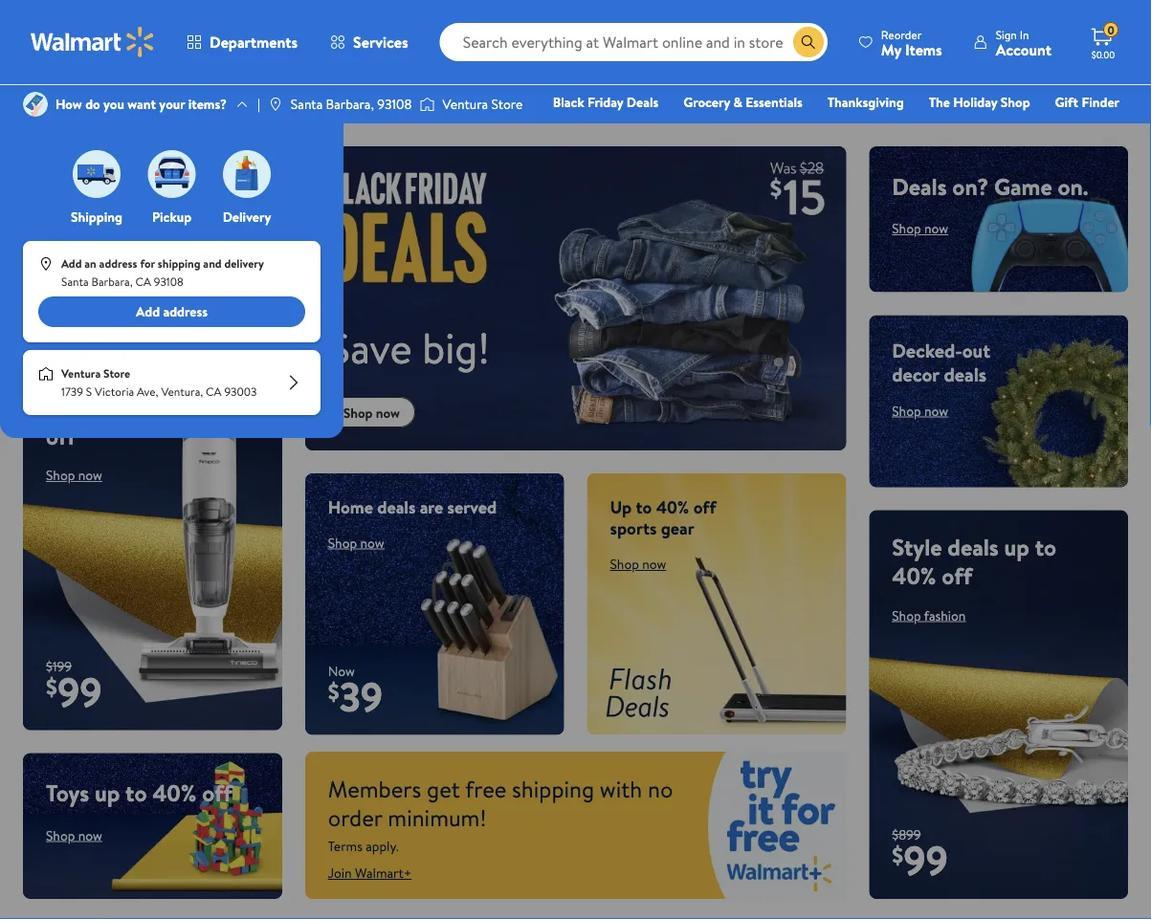 Task type: locate. For each thing, give the bounding box(es) containing it.
 image right |
[[268, 97, 283, 112]]

shop now down the toys
[[46, 826, 102, 845]]

1 vertical spatial barbara,
[[91, 274, 133, 290]]

$ inside $199 $ 99
[[46, 671, 57, 703]]

gift finder link
[[1047, 92, 1128, 112]]

walmart+ down apply.
[[355, 864, 412, 883]]

for
[[140, 256, 155, 272]]

1 vertical spatial 93108
[[154, 274, 184, 290]]

now down save
[[376, 403, 400, 422]]

search icon image
[[801, 34, 816, 50]]

99 inside $899 $ 99
[[904, 832, 948, 888]]

now down home deals are served
[[360, 534, 384, 552]]

0 vertical spatial ca
[[135, 274, 151, 290]]

now for home deals are served
[[360, 534, 384, 552]]

shop fashion link
[[892, 606, 966, 625]]

now for up to 40% off sports gear
[[642, 555, 666, 574]]

shop now link down decor
[[892, 401, 949, 420]]

$899 $ 99
[[892, 826, 948, 888]]

add address button
[[38, 297, 305, 327]]

off inside up to 40% off sports gear
[[694, 495, 716, 519]]

address down add an address for shipping and delivery santa barbara, ca 93108
[[163, 302, 208, 321]]

2 vertical spatial up
[[95, 778, 120, 810]]

&
[[734, 93, 743, 111]]

shop down decor
[[892, 401, 921, 420]]

deals inside decked-out decor deals
[[944, 361, 987, 387]]

shop now for decked-out decor deals
[[892, 401, 949, 420]]

friday
[[588, 93, 624, 111]]

1 vertical spatial santa
[[61, 274, 89, 290]]

0 vertical spatial ventura
[[442, 95, 488, 113]]

fashion
[[924, 606, 966, 625]]

shop now link down home deals up to 30% off
[[46, 466, 102, 485]]

ca down for
[[135, 274, 151, 290]]

40% inside style deals up to 40% off
[[892, 560, 936, 592]]

shipping right for
[[158, 256, 200, 272]]

1 vertical spatial walmart+
[[355, 864, 412, 883]]

shop now link down deals on? game on. on the top of the page
[[892, 219, 949, 238]]

0 horizontal spatial $
[[46, 671, 57, 703]]

shop now link
[[892, 219, 949, 238], [46, 233, 102, 251], [328, 397, 415, 428], [892, 401, 949, 420], [46, 466, 102, 485], [328, 534, 384, 552], [610, 555, 666, 574], [46, 826, 102, 845]]

shop
[[1001, 93, 1030, 111], [716, 120, 745, 138], [892, 219, 921, 238], [46, 233, 75, 251], [892, 401, 921, 420], [343, 403, 373, 422], [46, 466, 75, 485], [328, 534, 357, 552], [610, 555, 639, 574], [892, 606, 921, 625], [46, 826, 75, 845]]

shop down savings
[[46, 233, 75, 251]]

0 horizontal spatial deals
[[627, 93, 659, 111]]

 image
[[419, 95, 435, 114], [268, 97, 283, 112]]

off inside style deals up to 40% off
[[942, 560, 972, 592]]

1 horizontal spatial $
[[328, 676, 339, 708]]

 image inside "delivery" button
[[223, 150, 271, 198]]

off
[[46, 420, 76, 452], [694, 495, 716, 519], [942, 560, 972, 592], [202, 778, 233, 810]]

shop now up 'an'
[[46, 233, 102, 251]]

shop now link down sports
[[610, 555, 666, 574]]

ca left 93003
[[206, 384, 222, 400]]

services
[[353, 32, 408, 53]]

0
[[1108, 22, 1115, 38]]

fashion
[[830, 120, 874, 138]]

shop down the toys
[[46, 826, 75, 845]]

registry link
[[891, 119, 957, 139]]

shop now down sports
[[610, 555, 666, 574]]

barbara, down services popup button
[[326, 95, 374, 113]]

shop down deals on? game on. on the top of the page
[[892, 219, 921, 238]]

shop now link for high tech gifts, huge savings
[[46, 233, 102, 251]]

 image for santa barbara, 93108
[[268, 97, 283, 112]]

1 horizontal spatial home
[[328, 495, 373, 519]]

99
[[57, 664, 102, 720], [904, 832, 948, 888]]

0 horizontal spatial barbara,
[[91, 274, 133, 290]]

deals on? game on.
[[892, 170, 1089, 202]]

add address
[[136, 302, 208, 321]]

add left 'an'
[[61, 256, 82, 272]]

1 vertical spatial home
[[46, 363, 106, 395]]

shop for home deals are served
[[328, 534, 357, 552]]

 image for shipping
[[73, 150, 121, 198]]

one debit link
[[964, 119, 1046, 139]]

0 vertical spatial 93108
[[377, 95, 412, 113]]

0 horizontal spatial walmart+
[[355, 864, 412, 883]]

you
[[103, 95, 124, 113]]

shop for up to 40% off sports gear
[[610, 555, 639, 574]]

$ for $899 $ 99
[[892, 840, 904, 872]]

99 for style deals up to 40% off
[[904, 832, 948, 888]]

$ inside "now $ 39"
[[328, 676, 339, 708]]

shop now down home deals up to 30% off
[[46, 466, 102, 485]]

1 vertical spatial store
[[103, 366, 130, 382]]

now for save big!
[[376, 403, 400, 422]]

1 horizontal spatial 99
[[904, 832, 948, 888]]

shop down sports
[[610, 555, 639, 574]]

shop now link for home deals up to 30% off
[[46, 466, 102, 485]]

now down home deals up to 30% off
[[78, 466, 102, 485]]

santa down 'an'
[[61, 274, 89, 290]]

add down add an address for shipping and delivery santa barbara, ca 93108
[[136, 302, 160, 321]]

shop for style deals up to 40% off
[[892, 606, 921, 625]]

add inside button
[[136, 302, 160, 321]]

now down decor
[[925, 401, 949, 420]]

0 horizontal spatial shipping
[[158, 256, 200, 272]]

shop left fashion
[[892, 606, 921, 625]]

shop fashion
[[892, 606, 966, 625]]

santa inside add an address for shipping and delivery santa barbara, ca 93108
[[61, 274, 89, 290]]

1 vertical spatial 99
[[904, 832, 948, 888]]

2 horizontal spatial $
[[892, 840, 904, 872]]

are
[[420, 495, 443, 519]]

1 horizontal spatial shipping
[[512, 773, 594, 805]]

 image
[[23, 92, 48, 117], [73, 150, 121, 198], [148, 150, 196, 198], [223, 150, 271, 198], [38, 257, 54, 272], [38, 367, 54, 382]]

shop for high tech gifts, huge savings
[[46, 233, 75, 251]]

high
[[46, 168, 86, 195]]

93108 down for
[[154, 274, 184, 290]]

the holiday shop
[[929, 93, 1030, 111]]

walmart+ link
[[1054, 119, 1128, 139]]

0 vertical spatial address
[[99, 256, 137, 272]]

deals for $199 $ 99
[[112, 363, 163, 395]]

 image for pickup
[[148, 150, 196, 198]]

up inside style deals up to 40% off
[[1004, 531, 1030, 564]]

store left black
[[491, 95, 523, 113]]

store inside ventura store 1739 s victoria ave, ventura, ca 93003
[[103, 366, 130, 382]]

up for home deals up to 30% off
[[46, 391, 71, 424]]

1 horizontal spatial barbara,
[[326, 95, 374, 113]]

Walmart Site-Wide search field
[[440, 23, 828, 61]]

ventura for ventura store 1739 s victoria ave, ventura, ca 93003
[[61, 366, 101, 382]]

off inside home deals up to 30% off
[[46, 420, 76, 452]]

0 vertical spatial 99
[[57, 664, 102, 720]]

barbara, down 'an'
[[91, 274, 133, 290]]

1 vertical spatial shipping
[[512, 773, 594, 805]]

address inside add address button
[[163, 302, 208, 321]]

deals inside style deals up to 40% off
[[948, 531, 999, 564]]

0 vertical spatial store
[[491, 95, 523, 113]]

0 vertical spatial 40%
[[656, 495, 689, 519]]

shop now down save
[[343, 403, 400, 422]]

$199
[[46, 657, 72, 676]]

up inside home deals up to 30% off
[[46, 391, 71, 424]]

members get free shipping with no order minimum! terms apply. join walmart+
[[328, 773, 673, 883]]

1 horizontal spatial up
[[95, 778, 120, 810]]

gift
[[1055, 93, 1079, 111]]

0 horizontal spatial 99
[[57, 664, 102, 720]]

was dollar $899, now dollar 99 group
[[869, 826, 948, 899]]

with
[[600, 773, 642, 805]]

0 vertical spatial up
[[46, 391, 71, 424]]

home inside home deals up to 30% off
[[46, 363, 106, 395]]

your
[[159, 95, 185, 113]]

1 horizontal spatial 93108
[[377, 95, 412, 113]]

order
[[328, 802, 382, 834]]

shop for toys up to 40% off
[[46, 826, 75, 845]]

ca inside ventura store 1739 s victoria ave, ventura, ca 93003
[[206, 384, 222, 400]]

thanksgiving
[[828, 93, 904, 111]]

deals
[[944, 361, 987, 387], [112, 363, 163, 395], [377, 495, 416, 519], [948, 531, 999, 564]]

up for style deals up to 40% off
[[1004, 531, 1030, 564]]

Search search field
[[440, 23, 828, 61]]

1 vertical spatial 40%
[[892, 560, 936, 592]]

0 horizontal spatial ca
[[135, 274, 151, 290]]

shop down home deals up to 30% off
[[46, 466, 75, 485]]

deals up electronics link
[[627, 93, 659, 111]]

now for home deals up to 30% off
[[78, 466, 102, 485]]

0 vertical spatial shipping
[[158, 256, 200, 272]]

ventura,
[[161, 384, 203, 400]]

0 horizontal spatial add
[[61, 256, 82, 272]]

1 horizontal spatial  image
[[419, 95, 435, 114]]

0 horizontal spatial santa
[[61, 274, 89, 290]]

1 vertical spatial add
[[136, 302, 160, 321]]

black
[[553, 93, 585, 111]]

0 vertical spatial home
[[770, 120, 805, 138]]

delivery
[[224, 256, 264, 272]]

2 horizontal spatial up
[[1004, 531, 1030, 564]]

1 vertical spatial deals
[[892, 170, 947, 202]]

1 vertical spatial address
[[163, 302, 208, 321]]

now for deals on? game on.
[[925, 219, 949, 238]]

shipping inside add an address for shipping and delivery santa barbara, ca 93108
[[158, 256, 200, 272]]

debit
[[1005, 120, 1038, 138]]

to
[[77, 391, 98, 424], [636, 495, 652, 519], [1035, 531, 1057, 564], [125, 778, 147, 810]]

address right 'an'
[[99, 256, 137, 272]]

thanksgiving link
[[819, 92, 913, 112]]

1 vertical spatial up
[[1004, 531, 1030, 564]]

now up 'an'
[[78, 233, 102, 251]]

store up victoria
[[103, 366, 130, 382]]

1 horizontal spatial add
[[136, 302, 160, 321]]

shop down home deals are served
[[328, 534, 357, 552]]

deals inside home deals up to 30% off
[[112, 363, 163, 395]]

0 horizontal spatial up
[[46, 391, 71, 424]]

walmart+ down gift finder link
[[1063, 120, 1120, 138]]

members
[[328, 773, 421, 805]]

shop now down decor
[[892, 401, 949, 420]]

add for add address
[[136, 302, 160, 321]]

the holiday shop link
[[920, 92, 1039, 112]]

0 horizontal spatial address
[[99, 256, 137, 272]]

shipping right 'free' at the left of page
[[512, 773, 594, 805]]

holiday
[[953, 93, 998, 111]]

0 horizontal spatial home
[[46, 363, 106, 395]]

1 horizontal spatial store
[[491, 95, 523, 113]]

1 horizontal spatial ca
[[206, 384, 222, 400]]

home for 99
[[46, 363, 106, 395]]

99 inside $199 $ 99
[[57, 664, 102, 720]]

now
[[328, 662, 355, 681]]

0 vertical spatial add
[[61, 256, 82, 272]]

|
[[257, 95, 260, 113]]

now down deals on? game on. on the top of the page
[[925, 219, 949, 238]]

1 horizontal spatial walmart+
[[1063, 120, 1120, 138]]

shop now for toys up to 40% off
[[46, 826, 102, 845]]

gift finder electronics
[[603, 93, 1120, 138]]

$ inside $899 $ 99
[[892, 840, 904, 872]]

shop now link down save
[[328, 397, 415, 428]]

items
[[905, 39, 942, 60]]

shop for save big!
[[343, 403, 373, 422]]

shipping
[[158, 256, 200, 272], [512, 773, 594, 805]]

shop now down home deals are served
[[328, 534, 384, 552]]

1 vertical spatial ventura
[[61, 366, 101, 382]]

up to 40% off sports gear
[[610, 495, 716, 541]]

now down sports
[[642, 555, 666, 574]]

2 vertical spatial home
[[328, 495, 373, 519]]

departments
[[210, 32, 298, 53]]

one
[[973, 120, 1002, 138]]

shop now down deals on? game on. on the top of the page
[[892, 219, 949, 238]]

ca inside add an address for shipping and delivery santa barbara, ca 93108
[[135, 274, 151, 290]]

shop down save
[[343, 403, 373, 422]]

 image inside the shipping button
[[73, 150, 121, 198]]

in
[[1020, 26, 1029, 43]]

$ for now $ 39
[[328, 676, 339, 708]]

finder
[[1082, 93, 1120, 111]]

store for ventura store 1739 s victoria ave, ventura, ca 93003
[[103, 366, 130, 382]]

 image inside the pickup button
[[148, 150, 196, 198]]

ca
[[135, 274, 151, 290], [206, 384, 222, 400]]

1 horizontal spatial deals
[[892, 170, 947, 202]]

shop now for home deals are served
[[328, 534, 384, 552]]

93108 down services
[[377, 95, 412, 113]]

add inside add an address for shipping and delivery santa barbara, ca 93108
[[61, 256, 82, 272]]

0 horizontal spatial store
[[103, 366, 130, 382]]

 image left ventura store
[[419, 95, 435, 114]]

shop now for save big!
[[343, 403, 400, 422]]

save big!
[[328, 319, 490, 377]]

sports
[[610, 517, 657, 541]]

now
[[925, 219, 949, 238], [78, 233, 102, 251], [925, 401, 949, 420], [376, 403, 400, 422], [78, 466, 102, 485], [360, 534, 384, 552], [642, 555, 666, 574], [78, 826, 102, 845]]

now down the toys
[[78, 826, 102, 845]]

shop now link for save big!
[[328, 397, 415, 428]]

0 vertical spatial walmart+
[[1063, 120, 1120, 138]]

0 vertical spatial santa
[[291, 95, 323, 113]]

ventura inside ventura store 1739 s victoria ave, ventura, ca 93003
[[61, 366, 101, 382]]

store
[[491, 95, 523, 113], [103, 366, 130, 382]]

address inside add an address for shipping and delivery santa barbara, ca 93108
[[99, 256, 137, 272]]

shop now link down the toys
[[46, 826, 102, 845]]

1 horizontal spatial address
[[163, 302, 208, 321]]

2 horizontal spatial 40%
[[892, 560, 936, 592]]

victoria
[[95, 384, 134, 400]]

huge
[[181, 168, 223, 195]]

1 vertical spatial ca
[[206, 384, 222, 400]]

1 horizontal spatial ventura
[[442, 95, 488, 113]]

0 horizontal spatial ventura
[[61, 366, 101, 382]]

shop now link for deals on? game on.
[[892, 219, 949, 238]]

terms
[[328, 837, 363, 856]]

home deals are served
[[328, 495, 497, 519]]

0 horizontal spatial 93108
[[154, 274, 184, 290]]

shop now link down home deals are served
[[328, 534, 384, 552]]

deals left on?
[[892, 170, 947, 202]]

0 horizontal spatial  image
[[268, 97, 283, 112]]

1 horizontal spatial 40%
[[656, 495, 689, 519]]

toys up to 40% off
[[46, 778, 233, 810]]

0 horizontal spatial 40%
[[152, 778, 197, 810]]

santa
[[291, 95, 323, 113], [61, 274, 89, 290]]

pickup
[[152, 208, 192, 226]]

shop now link for toys up to 40% off
[[46, 826, 102, 845]]

now $ 39
[[328, 662, 383, 725]]

shop now
[[892, 219, 949, 238], [46, 233, 102, 251], [892, 401, 949, 420], [343, 403, 400, 422], [46, 466, 102, 485], [328, 534, 384, 552], [610, 555, 666, 574], [46, 826, 102, 845]]

do
[[85, 95, 100, 113]]

reorder my items
[[881, 26, 942, 60]]

shop for home deals up to 30% off
[[46, 466, 75, 485]]

shop now link up 'an'
[[46, 233, 102, 251]]

santa right |
[[291, 95, 323, 113]]



Task type: describe. For each thing, give the bounding box(es) containing it.
$0.00
[[1092, 48, 1115, 61]]

99 for home deals up to 30% off
[[57, 664, 102, 720]]

to inside style deals up to 40% off
[[1035, 531, 1057, 564]]

on?
[[953, 170, 989, 202]]

tech
[[91, 168, 128, 195]]

ventura for ventura store
[[442, 95, 488, 113]]

style
[[892, 531, 942, 564]]

sign
[[996, 26, 1017, 43]]

electronics link
[[595, 119, 677, 139]]

style deals up to 40% off
[[892, 531, 1057, 592]]

93003
[[224, 384, 257, 400]]

40% inside up to 40% off sports gear
[[656, 495, 689, 519]]

one debit
[[973, 120, 1038, 138]]

shop for decked-out decor deals
[[892, 401, 921, 420]]

 image for ventura store
[[419, 95, 435, 114]]

services button
[[314, 19, 425, 65]]

barbara, inside add an address for shipping and delivery santa barbara, ca 93108
[[91, 274, 133, 290]]

savings
[[46, 192, 106, 219]]

shop up debit
[[1001, 93, 1030, 111]]

big!
[[422, 319, 490, 377]]

home link
[[761, 119, 814, 139]]

toys
[[46, 778, 89, 810]]

grocery & essentials
[[684, 93, 803, 111]]

$ for $199 $ 99
[[46, 671, 57, 703]]

registry
[[899, 120, 948, 138]]

1 horizontal spatial santa
[[291, 95, 323, 113]]

served
[[448, 495, 497, 519]]

shop now for home deals up to 30% off
[[46, 466, 102, 485]]

shop now for up to 40% off sports gear
[[610, 555, 666, 574]]

account
[[996, 39, 1052, 60]]

now for toys up to 40% off
[[78, 826, 102, 845]]

ave,
[[137, 384, 158, 400]]

fashion link
[[821, 119, 883, 139]]

minimum!
[[388, 802, 487, 834]]

high tech gifts, huge savings
[[46, 168, 223, 219]]

home for 39
[[328, 495, 373, 519]]

store for ventura store
[[491, 95, 523, 113]]

on.
[[1058, 170, 1089, 202]]

sign in account
[[996, 26, 1052, 60]]

toy
[[693, 120, 713, 138]]

my
[[881, 39, 902, 60]]

how do you want your items?
[[56, 95, 227, 113]]

save
[[328, 319, 412, 377]]

shop now link for home deals are served
[[328, 534, 384, 552]]

deals for now $ 39
[[377, 495, 416, 519]]

gifts,
[[133, 168, 177, 195]]

 image for how do you want your items?
[[23, 92, 48, 117]]

shop now for deals on? game on.
[[892, 219, 949, 238]]

delivery
[[223, 208, 271, 226]]

toy shop
[[693, 120, 745, 138]]

ventura store 1739 s victoria ave, ventura, ca 93003
[[61, 366, 257, 400]]

clear search field text image
[[770, 35, 786, 50]]

2 horizontal spatial home
[[770, 120, 805, 138]]

shipping button
[[69, 145, 124, 226]]

shop now link for decked-out decor deals
[[892, 401, 949, 420]]

get
[[427, 773, 460, 805]]

how
[[56, 95, 82, 113]]

93108 inside add an address for shipping and delivery santa barbara, ca 93108
[[154, 274, 184, 290]]

essentials
[[746, 93, 803, 111]]

now dollar 39 null group
[[305, 662, 383, 736]]

now for decked-out decor deals
[[925, 401, 949, 420]]

departments button
[[170, 19, 314, 65]]

shipping inside members get free shipping with no order minimum! terms apply. join walmart+
[[512, 773, 594, 805]]

apply.
[[366, 837, 399, 856]]

the
[[929, 93, 950, 111]]

ventura store
[[442, 95, 523, 113]]

out
[[963, 337, 991, 363]]

home deals up to 30% off
[[46, 363, 163, 452]]

0 vertical spatial deals
[[627, 93, 659, 111]]

add an address for shipping and delivery santa barbara, ca 93108
[[61, 256, 264, 290]]

toy shop link
[[684, 119, 754, 139]]

delivery button
[[219, 145, 275, 226]]

join
[[328, 864, 352, 883]]

$199 $ 99
[[46, 657, 102, 720]]

was dollar $199, now dollar 99 group
[[23, 657, 102, 731]]

electronics
[[603, 120, 668, 138]]

decked-out decor deals
[[892, 337, 991, 387]]

shop for deals on? game on.
[[892, 219, 921, 238]]

add for add an address for shipping and delivery santa barbara, ca 93108
[[61, 256, 82, 272]]

walmart+ inside walmart+ link
[[1063, 120, 1120, 138]]

to inside home deals up to 30% off
[[77, 391, 98, 424]]

grocery
[[684, 93, 730, 111]]

1739
[[61, 384, 83, 400]]

items?
[[188, 95, 227, 113]]

0 vertical spatial barbara,
[[326, 95, 374, 113]]

black friday deals link
[[544, 92, 667, 112]]

shipping
[[71, 208, 122, 226]]

pickup button
[[144, 145, 200, 226]]

shop right 'toy'
[[716, 120, 745, 138]]

walmart image
[[31, 27, 155, 57]]

walmart+ inside members get free shipping with no order minimum! terms apply. join walmart+
[[355, 864, 412, 883]]

shop now for high tech gifts, huge savings
[[46, 233, 102, 251]]

39
[[339, 669, 383, 725]]

$899
[[892, 826, 921, 844]]

to inside up to 40% off sports gear
[[636, 495, 652, 519]]

grocery & essentials link
[[675, 92, 811, 112]]

shop now link for up to 40% off sports gear
[[610, 555, 666, 574]]

free
[[465, 773, 507, 805]]

deals for $899 $ 99
[[948, 531, 999, 564]]

decked-
[[892, 337, 963, 363]]

no
[[648, 773, 673, 805]]

 image for delivery
[[223, 150, 271, 198]]

now for high tech gifts, huge savings
[[78, 233, 102, 251]]

2 vertical spatial 40%
[[152, 778, 197, 810]]

game
[[994, 170, 1053, 202]]



Task type: vqa. For each thing, say whether or not it's contained in the screenshot.
topmost selected, click to change image
no



